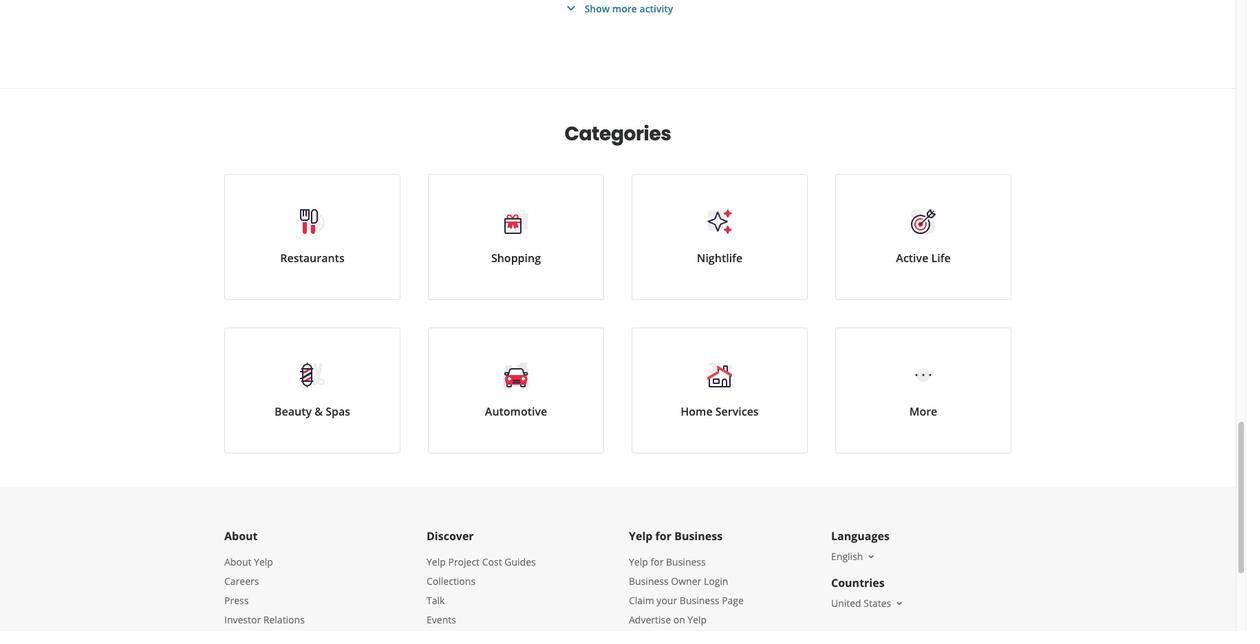 Task type: describe. For each thing, give the bounding box(es) containing it.
about for about yelp careers press investor relations
[[224, 556, 252, 569]]

yelp for yelp project cost guides collections talk events
[[427, 556, 446, 569]]

show more activity
[[585, 2, 674, 15]]

cost
[[482, 556, 502, 569]]

collections link
[[427, 575, 476, 588]]

investor relations link
[[224, 613, 305, 627]]

your
[[657, 594, 678, 607]]

yelp project cost guides collections talk events
[[427, 556, 536, 627]]

relations
[[264, 613, 305, 627]]

show more activity button
[[563, 0, 674, 17]]

nightlife
[[697, 251, 743, 266]]

home services
[[681, 404, 759, 419]]

category navigation section navigation
[[211, 89, 1026, 487]]

&
[[315, 404, 323, 419]]

page
[[722, 594, 744, 607]]

press link
[[224, 594, 249, 607]]

spas
[[326, 404, 350, 419]]

home
[[681, 404, 713, 419]]

claim your business page link
[[629, 594, 744, 607]]

yelp project cost guides link
[[427, 556, 536, 569]]

shopping
[[492, 251, 541, 266]]

united states button
[[832, 597, 906, 610]]

english
[[832, 550, 864, 563]]

collections
[[427, 575, 476, 588]]

active
[[897, 251, 929, 266]]

about yelp link
[[224, 556, 273, 569]]

services
[[716, 404, 759, 419]]

restaurants link
[[224, 174, 401, 300]]

business up 'yelp for business' link
[[675, 529, 723, 544]]

life
[[932, 251, 951, 266]]

automotive link
[[428, 328, 605, 454]]

beauty
[[275, 404, 312, 419]]

yelp for business business owner login claim your business page advertise on yelp
[[629, 556, 744, 627]]

business up claim on the bottom right of the page
[[629, 575, 669, 588]]

home services link
[[632, 328, 808, 454]]

united states
[[832, 597, 892, 610]]

more link
[[836, 328, 1012, 454]]

yelp right on
[[688, 613, 707, 627]]

careers
[[224, 575, 259, 588]]

shopping link
[[428, 174, 605, 300]]

login
[[704, 575, 729, 588]]

yelp for business
[[629, 529, 723, 544]]

owner
[[672, 575, 702, 588]]

nightlife link
[[632, 174, 808, 300]]

restaurants
[[280, 251, 345, 266]]

careers link
[[224, 575, 259, 588]]

yelp inside about yelp careers press investor relations
[[254, 556, 273, 569]]



Task type: vqa. For each thing, say whether or not it's contained in the screenshot.
16 verified v2 Icon to the top
no



Task type: locate. For each thing, give the bounding box(es) containing it.
1 horizontal spatial 16 chevron down v2 image
[[895, 598, 906, 609]]

categories
[[565, 120, 672, 147]]

for for yelp for business business owner login claim your business page advertise on yelp
[[651, 556, 664, 569]]

active life link
[[836, 174, 1012, 300]]

24 chevron down v2 image
[[563, 0, 579, 17]]

for for yelp for business
[[656, 529, 672, 544]]

investor
[[224, 613, 261, 627]]

languages
[[832, 529, 890, 544]]

discover
[[427, 529, 474, 544]]

about for about
[[224, 529, 258, 544]]

for up 'yelp for business' link
[[656, 529, 672, 544]]

business
[[675, 529, 723, 544], [666, 556, 706, 569], [629, 575, 669, 588], [680, 594, 720, 607]]

talk link
[[427, 594, 445, 607]]

show
[[585, 2, 610, 15]]

for inside yelp for business business owner login claim your business page advertise on yelp
[[651, 556, 664, 569]]

activity
[[640, 2, 674, 15]]

more
[[910, 404, 938, 419]]

countries
[[832, 576, 885, 591]]

16 chevron down v2 image inside english popup button
[[866, 551, 877, 562]]

about yelp careers press investor relations
[[224, 556, 305, 627]]

yelp inside yelp project cost guides collections talk events
[[427, 556, 446, 569]]

automotive
[[485, 404, 547, 419]]

beauty & spas link
[[224, 328, 401, 454]]

0 vertical spatial for
[[656, 529, 672, 544]]

1 vertical spatial about
[[224, 556, 252, 569]]

about up 'careers' "link"
[[224, 556, 252, 569]]

claim
[[629, 594, 655, 607]]

project
[[449, 556, 480, 569]]

0 vertical spatial about
[[224, 529, 258, 544]]

more
[[613, 2, 637, 15]]

for up business owner login link
[[651, 556, 664, 569]]

active life
[[897, 251, 951, 266]]

states
[[864, 597, 892, 610]]

2 about from the top
[[224, 556, 252, 569]]

yelp up 'yelp for business' link
[[629, 529, 653, 544]]

about up about yelp link
[[224, 529, 258, 544]]

yelp up claim on the bottom right of the page
[[629, 556, 648, 569]]

1 vertical spatial 16 chevron down v2 image
[[895, 598, 906, 609]]

advertise on yelp link
[[629, 613, 707, 627]]

0 horizontal spatial 16 chevron down v2 image
[[866, 551, 877, 562]]

16 chevron down v2 image
[[866, 551, 877, 562], [895, 598, 906, 609]]

united
[[832, 597, 862, 610]]

business up the owner
[[666, 556, 706, 569]]

16 chevron down v2 image right states
[[895, 598, 906, 609]]

beauty & spas
[[275, 404, 350, 419]]

on
[[674, 613, 686, 627]]

about inside about yelp careers press investor relations
[[224, 556, 252, 569]]

english button
[[832, 550, 877, 563]]

yelp for yelp for business business owner login claim your business page advertise on yelp
[[629, 556, 648, 569]]

guides
[[505, 556, 536, 569]]

press
[[224, 594, 249, 607]]

16 chevron down v2 image for countries
[[895, 598, 906, 609]]

yelp for business link
[[629, 556, 706, 569]]

talk
[[427, 594, 445, 607]]

yelp for yelp for business
[[629, 529, 653, 544]]

yelp
[[629, 529, 653, 544], [254, 556, 273, 569], [427, 556, 446, 569], [629, 556, 648, 569], [688, 613, 707, 627]]

events
[[427, 613, 456, 627]]

business down the owner
[[680, 594, 720, 607]]

16 chevron down v2 image for languages
[[866, 551, 877, 562]]

16 chevron down v2 image down languages
[[866, 551, 877, 562]]

1 about from the top
[[224, 529, 258, 544]]

for
[[656, 529, 672, 544], [651, 556, 664, 569]]

advertise
[[629, 613, 671, 627]]

events link
[[427, 613, 456, 627]]

about
[[224, 529, 258, 544], [224, 556, 252, 569]]

16 chevron down v2 image inside united states dropdown button
[[895, 598, 906, 609]]

0 vertical spatial 16 chevron down v2 image
[[866, 551, 877, 562]]

business owner login link
[[629, 575, 729, 588]]

1 vertical spatial for
[[651, 556, 664, 569]]

yelp up collections link
[[427, 556, 446, 569]]

yelp up 'careers' "link"
[[254, 556, 273, 569]]



